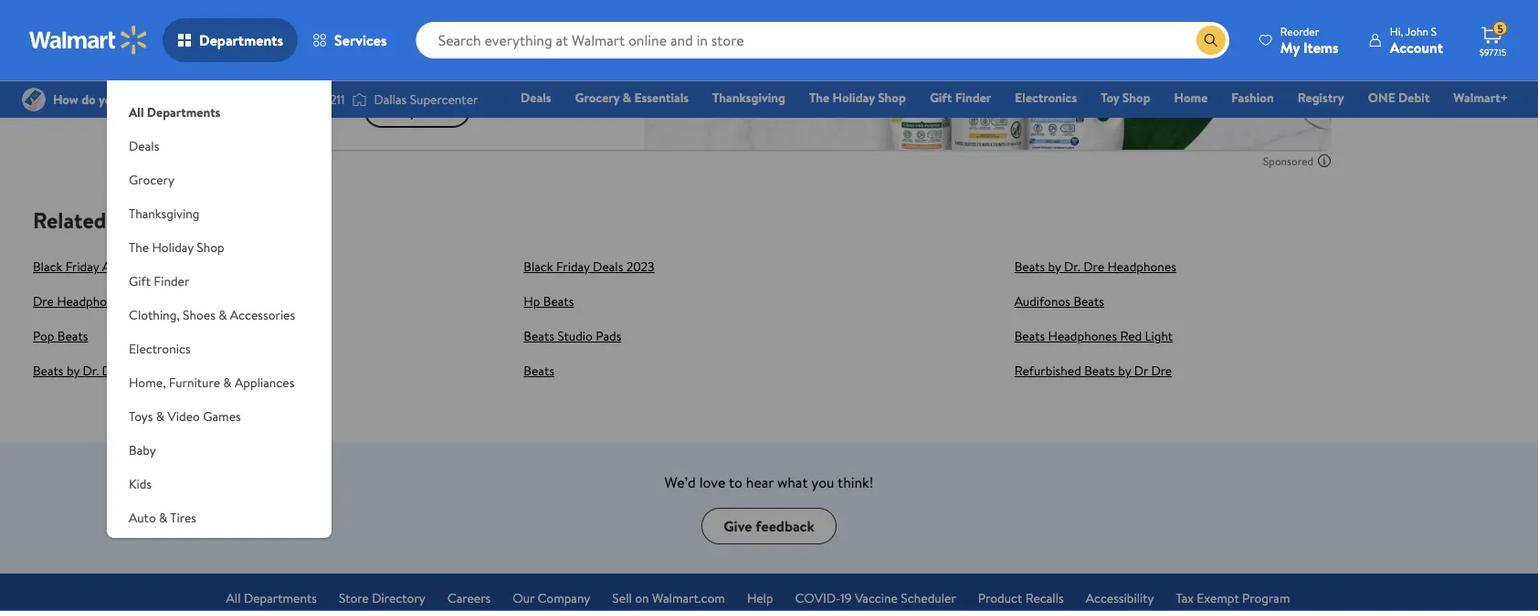 Task type: locate. For each thing, give the bounding box(es) containing it.
toys & video games
[[129, 407, 241, 425]]

electronics inside dropdown button
[[129, 339, 191, 357]]

company
[[538, 589, 590, 607]]

all departments link down departments dropdown button
[[107, 80, 332, 129]]

product recalls
[[978, 589, 1064, 607]]

thanksgiving for thanksgiving dropdown button
[[129, 204, 199, 222]]

& right health
[[229, 542, 238, 560]]

dr. up audifonos beats
[[1064, 258, 1080, 276]]

1 horizontal spatial gift
[[930, 89, 952, 106]]

you
[[811, 472, 834, 493]]

1 horizontal spatial the holiday shop
[[809, 89, 906, 106]]

2 vertical spatial headphones
[[1048, 327, 1117, 345]]

1 horizontal spatial grocery
[[575, 89, 620, 106]]

black up the hp
[[524, 258, 553, 276]]

all down pharmacy, health & wellness dropdown button
[[226, 589, 241, 607]]

1 vertical spatial gift finder
[[129, 272, 189, 290]]

gift inside gift finder link
[[930, 89, 952, 106]]

0 horizontal spatial dr.
[[83, 362, 99, 380]]

& left tires
[[159, 508, 168, 526]]

toy shop
[[1101, 89, 1150, 106]]

beats down audifonos on the right
[[1014, 327, 1045, 345]]

shop for the holiday shop link
[[878, 89, 906, 106]]

dre left home,
[[102, 362, 123, 380]]

home link
[[1166, 88, 1216, 107]]

gift inside gift finder dropdown button
[[129, 272, 151, 290]]

1 vertical spatial the holiday shop
[[129, 238, 224, 256]]

the holiday shop inside dropdown button
[[129, 238, 224, 256]]

the for the holiday shop dropdown button
[[129, 238, 149, 256]]

electronics
[[1015, 89, 1077, 106], [129, 339, 191, 357]]

all departments link down wellness
[[226, 588, 317, 608]]

holiday inside dropdown button
[[152, 238, 194, 256]]

0 horizontal spatial thanksgiving
[[129, 204, 199, 222]]

reorder my items
[[1280, 23, 1339, 57]]

electronics for electronics dropdown button
[[129, 339, 191, 357]]

home
[[1174, 89, 1208, 106]]

sell on walmart.com
[[612, 589, 725, 607]]

beats studio pads link
[[524, 327, 621, 345]]

the holiday shop for the holiday shop dropdown button
[[129, 238, 224, 256]]

thanksgiving up brand
[[129, 204, 199, 222]]

by left dr
[[1118, 362, 1131, 380]]

0 horizontal spatial 2023
[[207, 258, 235, 276]]

0 horizontal spatial the holiday shop
[[129, 238, 224, 256]]

hp beats link
[[524, 292, 574, 310]]

the inside dropdown button
[[129, 238, 149, 256]]

wellness
[[241, 542, 289, 560]]

1 vertical spatial departments
[[147, 103, 220, 121]]

& left essentials
[[623, 89, 631, 106]]

grocery inside grocery & essentials link
[[575, 89, 620, 106]]

gift finder button
[[107, 264, 332, 298]]

dr. down pop beats link
[[83, 362, 99, 380]]

beats by dr. dre headphones link
[[1014, 258, 1176, 276]]

friday left apple at the left of the page
[[65, 258, 99, 276]]

walmart.com
[[652, 589, 725, 607]]

headphones
[[1107, 258, 1176, 276], [57, 292, 126, 310], [1048, 327, 1117, 345]]

shop inside dropdown button
[[197, 238, 224, 256]]

0 vertical spatial dr.
[[1064, 258, 1080, 276]]

1 horizontal spatial finder
[[955, 89, 991, 106]]

headphones up refurbished beats by dr dre link
[[1048, 327, 1117, 345]]

the
[[809, 89, 829, 106], [129, 238, 149, 256]]

gift finder for gift finder link
[[930, 89, 991, 106]]

black for black friday deals 2023
[[524, 258, 553, 276]]

baby button
[[107, 433, 332, 467]]

1 vertical spatial thanksgiving
[[129, 204, 199, 222]]

2 friday from the left
[[556, 258, 590, 276]]

1 horizontal spatial holiday
[[833, 89, 875, 106]]

grocery inside grocery dropdown button
[[129, 170, 174, 188]]

0 horizontal spatial shop
[[197, 238, 224, 256]]

gift finder for gift finder dropdown button
[[129, 272, 189, 290]]

hi,
[[1390, 23, 1403, 39]]

0 vertical spatial gift finder
[[930, 89, 991, 106]]

shop
[[878, 89, 906, 106], [1122, 89, 1150, 106], [197, 238, 224, 256]]

friday
[[65, 258, 99, 276], [556, 258, 590, 276]]

1 vertical spatial grocery
[[129, 170, 174, 188]]

dr.
[[1064, 258, 1080, 276], [83, 362, 99, 380]]

the up black friday apple brand deals 2023 link
[[129, 238, 149, 256]]

grocery & essentials link
[[567, 88, 697, 107]]

0 vertical spatial gift
[[930, 89, 952, 106]]

1 horizontal spatial shop
[[878, 89, 906, 106]]

beats right the hp
[[543, 292, 574, 310]]

finder for gift finder link
[[955, 89, 991, 106]]

scheduler
[[901, 589, 956, 607]]

covid-19 vaccine scheduler
[[795, 589, 956, 607]]

2 black from the left
[[524, 258, 553, 276]]

beats down pop
[[33, 362, 64, 380]]

0 vertical spatial headphones
[[1107, 258, 1176, 276]]

all departments up deals dropdown button
[[129, 103, 220, 121]]

by
[[1048, 258, 1061, 276], [67, 362, 80, 380], [1118, 362, 1131, 380]]

toys & video games button
[[107, 399, 332, 433]]

0 vertical spatial all departments
[[129, 103, 220, 121]]

electronics down clothing,
[[129, 339, 191, 357]]

0 vertical spatial finder
[[955, 89, 991, 106]]

1 horizontal spatial black
[[524, 258, 553, 276]]

by down pop beats link
[[67, 362, 80, 380]]

grocery & essentials
[[575, 89, 689, 106]]

2023
[[207, 258, 235, 276], [626, 258, 654, 276]]

gift
[[930, 89, 952, 106], [129, 272, 151, 290]]

0 vertical spatial holiday
[[833, 89, 875, 106]]

1 horizontal spatial the
[[809, 89, 829, 106]]

gift finder up detox at the left of page
[[129, 272, 189, 290]]

&
[[623, 89, 631, 106], [218, 306, 227, 323], [223, 373, 232, 391], [156, 407, 165, 425], [159, 508, 168, 526], [229, 542, 238, 560]]

essentials
[[634, 89, 689, 106]]

electronics left toy
[[1015, 89, 1077, 106]]

1 vertical spatial holiday
[[152, 238, 194, 256]]

debit
[[1398, 89, 1430, 106]]

Walmart Site-Wide search field
[[416, 22, 1229, 58]]

black down related at the left
[[33, 258, 62, 276]]

all
[[129, 103, 144, 121], [226, 589, 241, 607]]

sell
[[612, 589, 632, 607]]

dr. for beats by dr. dre headphones
[[1064, 258, 1080, 276]]

shop left gift finder link
[[878, 89, 906, 106]]

1 vertical spatial gift
[[129, 272, 151, 290]]

shop for the holiday shop dropdown button
[[197, 238, 224, 256]]

hp
[[524, 292, 540, 310]]

finder
[[955, 89, 991, 106], [154, 272, 189, 290]]

0 horizontal spatial all
[[129, 103, 144, 121]]

audifonos beats link
[[1014, 292, 1104, 310]]

0 horizontal spatial holiday
[[152, 238, 194, 256]]

1 horizontal spatial 2023
[[626, 258, 654, 276]]

1 vertical spatial the
[[129, 238, 149, 256]]

shoes
[[183, 306, 215, 323]]

1 horizontal spatial all
[[226, 589, 241, 607]]

thanksgiving inside 'thanksgiving' link
[[712, 89, 785, 106]]

finder left electronics link at the right of page
[[955, 89, 991, 106]]

pop beats link
[[33, 327, 88, 345]]

gift up detox at the left of page
[[129, 272, 151, 290]]

the for the holiday shop link
[[809, 89, 829, 106]]

the down search search field
[[809, 89, 829, 106]]

holiday down the walmart site-wide search field
[[833, 89, 875, 106]]

beats down beats studio pads
[[524, 362, 554, 380]]

fashion link
[[1223, 88, 1282, 107]]

1 black from the left
[[33, 258, 62, 276]]

gift finder inside dropdown button
[[129, 272, 189, 290]]

brand
[[137, 258, 170, 276]]

gift finder left electronics link at the right of page
[[930, 89, 991, 106]]

0 horizontal spatial electronics
[[129, 339, 191, 357]]

the holiday shop for the holiday shop link
[[809, 89, 906, 106]]

the holiday shop up brand
[[129, 238, 224, 256]]

grocery right deals link
[[575, 89, 620, 106]]

auto & tires
[[129, 508, 196, 526]]

the holiday shop link
[[801, 88, 914, 107]]

0 horizontal spatial friday
[[65, 258, 99, 276]]

$977.15
[[1480, 46, 1507, 58]]

finder inside dropdown button
[[154, 272, 189, 290]]

hi, john s account
[[1390, 23, 1443, 57]]

1 vertical spatial all departments link
[[226, 588, 317, 608]]

0 vertical spatial departments
[[199, 30, 283, 50]]

2 2023 from the left
[[626, 258, 654, 276]]

grocery up pages at the left top of page
[[129, 170, 174, 188]]

our company link
[[513, 588, 590, 608]]

0 vertical spatial the
[[809, 89, 829, 106]]

headphones for beats headphones red light
[[1048, 327, 1117, 345]]

friday for deals
[[556, 258, 590, 276]]

0 horizontal spatial grocery
[[129, 170, 174, 188]]

registry link
[[1289, 88, 1352, 107]]

& right furniture
[[223, 373, 232, 391]]

gift right the holiday shop link
[[930, 89, 952, 106]]

tax exempt program
[[1176, 589, 1290, 607]]

finder up detox at the left of page
[[154, 272, 189, 290]]

holiday for the holiday shop link
[[833, 89, 875, 106]]

0 horizontal spatial gift finder
[[129, 272, 189, 290]]

1 horizontal spatial dr.
[[1064, 258, 1080, 276]]

all departments link
[[107, 80, 332, 129], [226, 588, 317, 608]]

grocery button
[[107, 163, 332, 196]]

home,
[[129, 373, 166, 391]]

services
[[334, 30, 387, 50]]

0 horizontal spatial by
[[67, 362, 80, 380]]

clothing, shoes & accessories button
[[107, 298, 332, 332]]

1 horizontal spatial thanksgiving
[[712, 89, 785, 106]]

the holiday shop down the walmart site-wide search field
[[809, 89, 906, 106]]

registry
[[1298, 89, 1344, 106]]

thanksgiving right essentials
[[712, 89, 785, 106]]

0 vertical spatial the holiday shop
[[809, 89, 906, 106]]

1 vertical spatial headphones
[[57, 292, 126, 310]]

product
[[978, 589, 1022, 607]]

1 vertical spatial electronics
[[129, 339, 191, 357]]

love
[[699, 472, 726, 493]]

& right shoes
[[218, 306, 227, 323]]

kids button
[[107, 467, 332, 501]]

0 horizontal spatial the
[[129, 238, 149, 256]]

by up audifonos beats link
[[1048, 258, 1061, 276]]

recalls
[[1025, 589, 1064, 607]]

0 vertical spatial grocery
[[575, 89, 620, 106]]

1 vertical spatial dr.
[[83, 362, 99, 380]]

finder for gift finder dropdown button
[[154, 272, 189, 290]]

0 horizontal spatial gift
[[129, 272, 151, 290]]

beats up beats headphones red light link
[[1074, 292, 1104, 310]]

1 friday from the left
[[65, 258, 99, 276]]

0 vertical spatial thanksgiving
[[712, 89, 785, 106]]

electronics for electronics link at the right of page
[[1015, 89, 1077, 106]]

shop down thanksgiving dropdown button
[[197, 238, 224, 256]]

beats by dr. dre
[[33, 362, 123, 380]]

the holiday shop
[[809, 89, 906, 106], [129, 238, 224, 256]]

all down 'walmart' image at the top
[[129, 103, 144, 121]]

1 vertical spatial all departments
[[226, 589, 317, 607]]

holiday for the holiday shop dropdown button
[[152, 238, 194, 256]]

headphones up red at right bottom
[[1107, 258, 1176, 276]]

dr. for beats by dr. dre
[[83, 362, 99, 380]]

0 vertical spatial electronics
[[1015, 89, 1077, 106]]

help
[[747, 589, 773, 607]]

2 horizontal spatial shop
[[1122, 89, 1150, 106]]

vaccine
[[855, 589, 898, 607]]

0 vertical spatial all
[[129, 103, 144, 121]]

& right toys
[[156, 407, 165, 425]]

one debit link
[[1360, 88, 1438, 107]]

all departments
[[129, 103, 220, 121], [226, 589, 317, 607]]

shop right toy
[[1122, 89, 1150, 106]]

black for black friday apple brand deals 2023
[[33, 258, 62, 276]]

1 horizontal spatial friday
[[556, 258, 590, 276]]

headphones down apple at the left of the page
[[57, 292, 126, 310]]

0 horizontal spatial finder
[[154, 272, 189, 290]]

1 horizontal spatial gift finder
[[930, 89, 991, 106]]

friday up 'hp beats' link at the left of the page
[[556, 258, 590, 276]]

1 horizontal spatial by
[[1048, 258, 1061, 276]]

gift finder link
[[921, 88, 999, 107]]

holiday up brand
[[152, 238, 194, 256]]

careers link
[[447, 588, 491, 608]]

all departments down wellness
[[226, 589, 317, 607]]

deals inside deals link
[[521, 89, 551, 106]]

deals
[[521, 89, 551, 106], [129, 137, 159, 154], [173, 258, 203, 276], [593, 258, 623, 276]]

store directory link
[[339, 588, 425, 608]]

headphones for dre headphones detox
[[57, 292, 126, 310]]

1 vertical spatial finder
[[154, 272, 189, 290]]

0 horizontal spatial black
[[33, 258, 62, 276]]

1 horizontal spatial electronics
[[1015, 89, 1077, 106]]

thanksgiving inside thanksgiving dropdown button
[[129, 204, 199, 222]]



Task type: describe. For each thing, give the bounding box(es) containing it.
2 vertical spatial departments
[[244, 589, 317, 607]]

0 horizontal spatial all departments
[[129, 103, 220, 121]]

we'd
[[664, 472, 696, 493]]

thanksgiving link
[[704, 88, 794, 107]]

departments inside dropdown button
[[199, 30, 283, 50]]

give feedback button
[[702, 508, 836, 545]]

beats headphones red light link
[[1014, 327, 1173, 345]]

kids
[[129, 474, 152, 492]]

feedback
[[756, 516, 814, 536]]

dre up audifonos beats
[[1083, 258, 1104, 276]]

sell on walmart.com link
[[612, 588, 725, 608]]

give
[[724, 516, 752, 536]]

what
[[777, 472, 808, 493]]

beats headphones red light
[[1014, 327, 1173, 345]]

apple
[[102, 258, 134, 276]]

& inside 'dropdown button'
[[159, 508, 168, 526]]

beats up the beats link
[[524, 327, 554, 345]]

refurbished
[[1014, 362, 1081, 380]]

dr
[[1134, 362, 1148, 380]]

hear
[[746, 472, 774, 493]]

19
[[841, 589, 852, 607]]

dre up pop
[[33, 292, 54, 310]]

black friday apple brand deals 2023 link
[[33, 258, 235, 276]]

furniture
[[169, 373, 220, 391]]

red
[[1120, 327, 1142, 345]]

black friday deals 2023
[[524, 258, 654, 276]]

auto
[[129, 508, 156, 526]]

services button
[[298, 18, 402, 62]]

dre headphones detox
[[33, 292, 163, 310]]

black friday deals 2023 link
[[524, 258, 654, 276]]

Search search field
[[416, 22, 1229, 58]]

studio
[[557, 327, 593, 345]]

thanksgiving button
[[107, 196, 332, 230]]

pop
[[33, 327, 54, 345]]

beats studio pads
[[524, 327, 621, 345]]

gift for gift finder dropdown button
[[129, 272, 151, 290]]

deals inside deals dropdown button
[[129, 137, 159, 154]]

fashion
[[1231, 89, 1274, 106]]

2 horizontal spatial by
[[1118, 362, 1131, 380]]

walmart+ link
[[1445, 88, 1516, 107]]

think!
[[838, 472, 874, 493]]

gift for gift finder link
[[930, 89, 952, 106]]

refurbished beats by dr dre
[[1014, 362, 1172, 380]]

account
[[1390, 37, 1443, 57]]

toy
[[1101, 89, 1119, 106]]

search icon image
[[1204, 33, 1218, 47]]

accessibility link
[[1086, 588, 1154, 608]]

we'd love to hear what you think!
[[664, 472, 874, 493]]

friday for apple
[[65, 258, 99, 276]]

accessibility
[[1086, 589, 1154, 607]]

1 2023 from the left
[[207, 258, 235, 276]]

pharmacy, health & wellness button
[[107, 534, 332, 568]]

dre headphones detox link
[[33, 292, 163, 310]]

help link
[[747, 588, 773, 608]]

items
[[1303, 37, 1339, 57]]

appliances
[[235, 373, 294, 391]]

covid-19 vaccine scheduler link
[[795, 588, 956, 608]]

beats right pop
[[57, 327, 88, 345]]

1 horizontal spatial all departments
[[226, 589, 317, 607]]

audifonos beats
[[1014, 292, 1104, 310]]

beats up audifonos on the right
[[1014, 258, 1045, 276]]

our company
[[513, 589, 590, 607]]

walmart image
[[29, 26, 148, 55]]

pages
[[111, 205, 167, 235]]

one debit
[[1368, 89, 1430, 106]]

directory
[[372, 589, 425, 607]]

reorder
[[1280, 23, 1319, 39]]

refurbished beats by dr dre link
[[1014, 362, 1172, 380]]

ad disclaimer and feedback for marqueedisplayad image
[[1317, 154, 1332, 168]]

home, furniture & appliances button
[[107, 365, 332, 399]]

on
[[635, 589, 649, 607]]

program
[[1242, 589, 1290, 607]]

hp beats
[[524, 292, 574, 310]]

pop beats
[[33, 327, 88, 345]]

by for beats by dr. dre headphones
[[1048, 258, 1061, 276]]

deals button
[[107, 129, 332, 163]]

john
[[1405, 23, 1428, 39]]

0 vertical spatial all departments link
[[107, 80, 332, 129]]

video
[[168, 407, 200, 425]]

grocery for grocery
[[129, 170, 174, 188]]

games
[[203, 407, 241, 425]]

beats by dr. dre link
[[33, 362, 123, 380]]

1 vertical spatial all
[[226, 589, 241, 607]]

covid-
[[795, 589, 841, 607]]

electronics button
[[107, 332, 332, 365]]

beats down beats headphones red light
[[1084, 362, 1115, 380]]

home, furniture & appliances
[[129, 373, 294, 391]]

grocery for grocery & essentials
[[575, 89, 620, 106]]

pharmacy,
[[129, 542, 186, 560]]

pharmacy, health & wellness
[[129, 542, 289, 560]]

related
[[33, 205, 106, 235]]

dre right dr
[[1151, 362, 1172, 380]]

give feedback
[[724, 516, 814, 536]]

accessories
[[230, 306, 295, 323]]

thanksgiving for 'thanksgiving' link
[[712, 89, 785, 106]]

baby
[[129, 441, 156, 458]]

& inside dropdown button
[[218, 306, 227, 323]]

toy shop link
[[1093, 88, 1159, 107]]

product recalls link
[[978, 588, 1064, 608]]

by for beats by dr. dre
[[67, 362, 80, 380]]

my
[[1280, 37, 1300, 57]]

related pages
[[33, 205, 167, 235]]

careers
[[447, 589, 491, 607]]

deals link
[[512, 88, 559, 107]]

clothing, shoes & accessories
[[129, 306, 295, 323]]

5
[[1497, 21, 1503, 36]]

electronics link
[[1007, 88, 1085, 107]]



Task type: vqa. For each thing, say whether or not it's contained in the screenshot.
Departments corresponding to the top All Departments Link
yes



